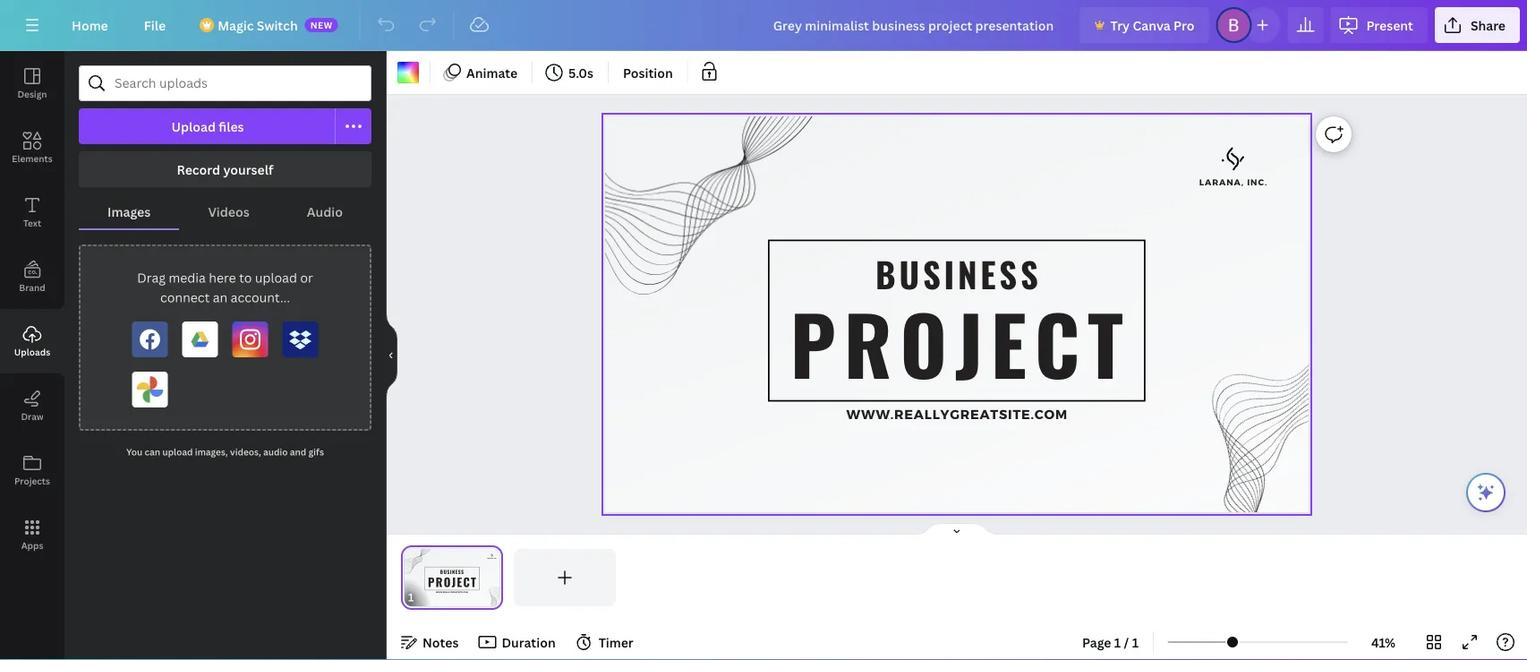 Task type: vqa. For each thing, say whether or not it's contained in the screenshot.
Can
yes



Task type: locate. For each thing, give the bounding box(es) containing it.
account...
[[231, 289, 290, 306]]

an
[[213, 289, 228, 306]]

media
[[169, 269, 206, 286]]

upload
[[171, 118, 216, 135]]

notes
[[423, 634, 459, 651]]

files
[[219, 118, 244, 135]]

position button
[[616, 58, 680, 87]]

1 vertical spatial upload
[[162, 446, 193, 458]]

share
[[1471, 17, 1506, 34]]

try canva pro button
[[1081, 7, 1210, 43]]

41% button
[[1355, 628, 1413, 657]]

inc.
[[1248, 177, 1268, 187]]

0 horizontal spatial upload
[[162, 446, 193, 458]]

images
[[108, 203, 151, 220]]

upload
[[255, 269, 297, 286], [162, 446, 193, 458]]

magic
[[218, 17, 254, 34]]

home
[[72, 17, 108, 34]]

you can upload images, videos, audio and gifs
[[126, 446, 324, 458]]

/
[[1125, 634, 1130, 651]]

1 horizontal spatial upload
[[255, 269, 297, 286]]

new
[[310, 19, 333, 31]]

you
[[126, 446, 143, 458]]

gifs
[[309, 446, 324, 458]]

canva assistant image
[[1476, 482, 1498, 503]]

position
[[623, 64, 673, 81]]

hide image
[[386, 313, 398, 399]]

page
[[1083, 634, 1112, 651]]

here
[[209, 269, 236, 286]]

or
[[300, 269, 313, 286]]

Search uploads search field
[[115, 66, 360, 100]]

1 horizontal spatial 1
[[1133, 634, 1139, 651]]

animate
[[467, 64, 518, 81]]

5.0s
[[569, 64, 594, 81]]

present button
[[1331, 7, 1428, 43]]

projects button
[[0, 438, 64, 502]]

1
[[1115, 634, 1122, 651], [1133, 634, 1139, 651]]

Design title text field
[[759, 7, 1074, 43]]

2 1 from the left
[[1133, 634, 1139, 651]]

duration
[[502, 634, 556, 651]]

design button
[[0, 51, 64, 116]]

page 1 image
[[401, 549, 503, 606]]

hide pages image
[[914, 522, 1000, 536]]

animate button
[[438, 58, 525, 87]]

0 horizontal spatial 1
[[1115, 634, 1122, 651]]

text button
[[0, 180, 64, 245]]

audio
[[263, 446, 288, 458]]

videos
[[208, 203, 250, 220]]

upload right can
[[162, 446, 193, 458]]

drag media here to upload or connect an account...
[[137, 269, 313, 306]]

to
[[239, 269, 252, 286]]

record
[[177, 161, 220, 178]]

1 left the /
[[1115, 634, 1122, 651]]

upload up account... at the top of page
[[255, 269, 297, 286]]

record yourself
[[177, 161, 274, 178]]

uploads
[[14, 346, 50, 358]]

videos,
[[230, 446, 261, 458]]

elements button
[[0, 116, 64, 180]]

yourself
[[223, 161, 274, 178]]

brand button
[[0, 245, 64, 309]]

0 vertical spatial upload
[[255, 269, 297, 286]]

side panel tab list
[[0, 51, 64, 567]]

share button
[[1436, 7, 1521, 43]]

1 right the /
[[1133, 634, 1139, 651]]

audio button
[[278, 194, 372, 228]]

magic switch
[[218, 17, 298, 34]]

pro
[[1174, 17, 1195, 34]]



Task type: describe. For each thing, give the bounding box(es) containing it.
elements
[[12, 152, 53, 164]]

main menu bar
[[0, 0, 1528, 51]]

and
[[290, 446, 307, 458]]

timer
[[599, 634, 634, 651]]

duration button
[[473, 628, 563, 657]]

audio
[[307, 203, 343, 220]]

projects
[[14, 475, 50, 487]]

switch
[[257, 17, 298, 34]]

can
[[145, 446, 160, 458]]

uploads button
[[0, 309, 64, 373]]

www.reallygreatsite.com
[[847, 406, 1069, 422]]

draw button
[[0, 373, 64, 438]]

try
[[1111, 17, 1130, 34]]

5.0s button
[[540, 58, 601, 87]]

apps button
[[0, 502, 64, 567]]

videos button
[[179, 194, 278, 228]]

try canva pro
[[1111, 17, 1195, 34]]

design
[[17, 88, 47, 100]]

larana,
[[1200, 177, 1245, 187]]

images,
[[195, 446, 228, 458]]

41%
[[1372, 634, 1396, 651]]

drag
[[137, 269, 166, 286]]

upload files
[[171, 118, 244, 135]]

apps
[[21, 539, 43, 551]]

text
[[23, 217, 41, 229]]

canva
[[1133, 17, 1171, 34]]

connect
[[160, 289, 210, 306]]

home link
[[57, 7, 122, 43]]

present
[[1367, 17, 1414, 34]]

images button
[[79, 194, 179, 228]]

file
[[144, 17, 166, 34]]

1 1 from the left
[[1115, 634, 1122, 651]]

business
[[876, 248, 1042, 299]]

file button
[[130, 7, 180, 43]]

Page title text field
[[422, 588, 429, 606]]

notes button
[[394, 628, 466, 657]]

timer button
[[570, 628, 641, 657]]

project
[[791, 283, 1132, 402]]

brand
[[19, 281, 45, 293]]

record yourself button
[[79, 151, 372, 187]]

upload files button
[[79, 108, 336, 144]]

page 1 / 1
[[1083, 634, 1139, 651]]

no color image
[[398, 62, 419, 83]]

draw
[[21, 410, 44, 422]]

upload inside the drag media here to upload or connect an account...
[[255, 269, 297, 286]]

larana, inc.
[[1200, 177, 1268, 187]]



